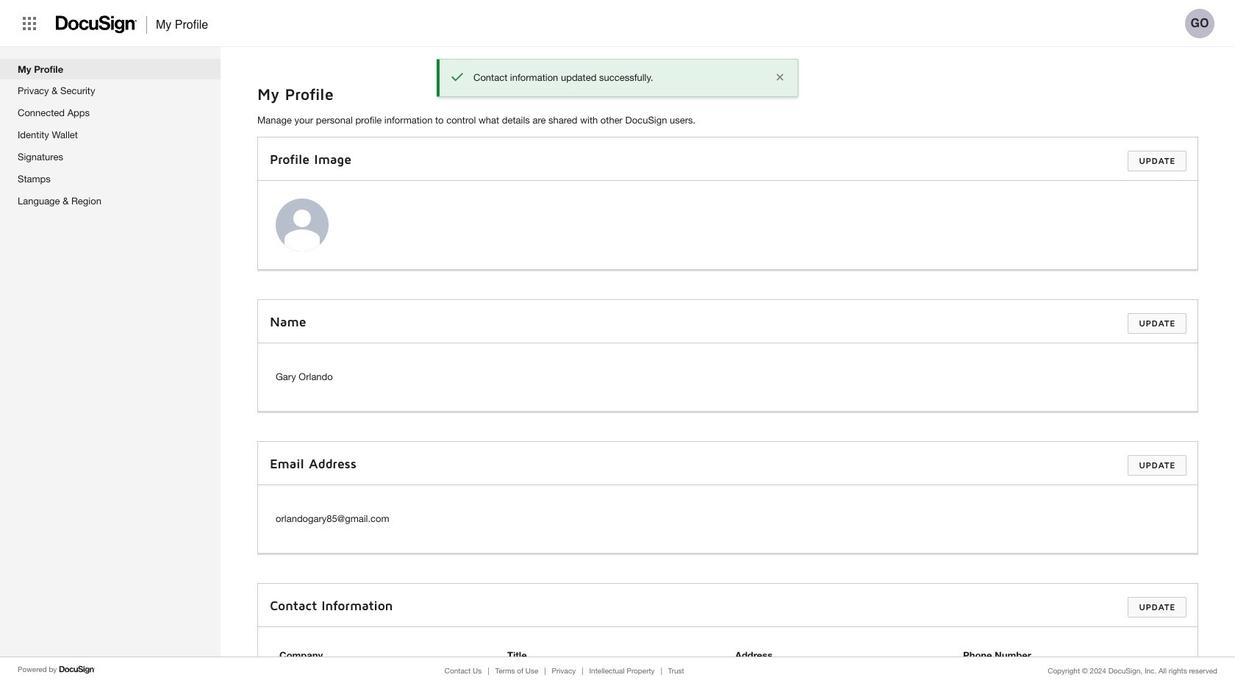 Task type: describe. For each thing, give the bounding box(es) containing it.
0 vertical spatial docusign image
[[56, 11, 138, 38]]

default profile image image
[[276, 199, 329, 252]]



Task type: vqa. For each thing, say whether or not it's contained in the screenshot.
bottommost DocuSign image
yes



Task type: locate. For each thing, give the bounding box(es) containing it.
docusign image
[[56, 11, 138, 38], [59, 664, 96, 676]]

1 vertical spatial docusign image
[[59, 664, 96, 676]]

default profile image element
[[276, 199, 329, 252]]



